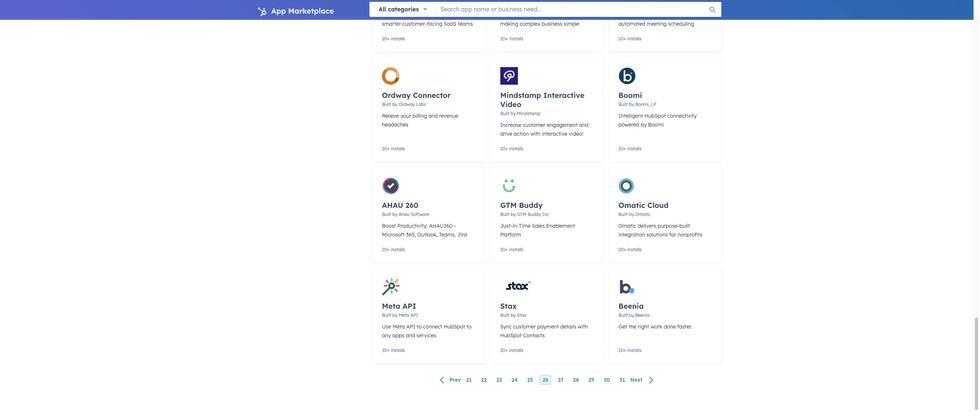 Task type: vqa. For each thing, say whether or not it's contained in the screenshot.
Use
yes



Task type: locate. For each thing, give the bounding box(es) containing it.
1 horizontal spatial to
[[467, 323, 472, 330]]

customer up action
[[523, 122, 546, 128]]

by
[[393, 1, 398, 6], [511, 1, 516, 6], [629, 1, 634, 6], [393, 102, 398, 107], [629, 102, 634, 107], [511, 111, 516, 116], [641, 121, 647, 128], [629, 212, 634, 217], [393, 212, 398, 217], [511, 212, 516, 217], [511, 312, 516, 318], [393, 312, 398, 318], [629, 312, 634, 318]]

services
[[417, 332, 436, 339]]

29 button
[[586, 375, 597, 385]]

for inside omatic delivers purpose-built integration solutions for nonprofits
[[670, 231, 676, 238]]

business
[[542, 21, 562, 27]]

1 vertical spatial stax
[[517, 312, 527, 318]]

2 vertical spatial meta
[[393, 323, 405, 330]]

through
[[682, 12, 701, 18]]

installs down powered
[[628, 146, 642, 151]]

1 vertical spatial and
[[579, 122, 589, 128]]

installs down apps
[[391, 348, 405, 353]]

meta
[[382, 301, 400, 311], [399, 312, 409, 318], [393, 323, 405, 330]]

20
[[382, 36, 387, 41], [500, 36, 505, 41], [619, 36, 624, 41], [382, 146, 387, 151], [500, 146, 505, 151], [619, 146, 624, 151], [382, 247, 387, 252], [500, 247, 505, 252], [619, 247, 624, 252], [382, 348, 387, 353], [500, 348, 505, 353], [619, 348, 624, 353]]

by up omatic delivers at the right bottom
[[629, 212, 634, 217]]

+ down powered
[[624, 146, 626, 151]]

+ for beenia
[[624, 348, 626, 353]]

+ down smarter
[[387, 36, 390, 41]]

increase up drive
[[500, 122, 522, 128]]

and right apps
[[406, 332, 415, 339]]

+ down making
[[505, 36, 508, 41]]

with inside sync customer payment details with hubspot contacts
[[578, 323, 588, 330]]

0 horizontal spatial for
[[454, 12, 461, 18]]

right
[[638, 323, 649, 330]]

20 + installs for gtm
[[500, 247, 523, 252]]

to
[[417, 323, 422, 330], [467, 323, 472, 330]]

and inside the relieve your billing and revenue headaches
[[429, 113, 438, 119]]

by up relieve
[[393, 102, 398, 107]]

done
[[664, 323, 676, 330]]

to up services in the bottom of the page
[[417, 323, 422, 330]]

built inside gtm buddy built by gtm buddy inc
[[500, 212, 510, 217]]

by inside beenia built by beenia
[[629, 312, 634, 318]]

+ for mindstamp
[[505, 146, 508, 151]]

increase inside increase conversion rates through automated meeting scheduling​
[[619, 12, 640, 18]]

built up sync
[[500, 312, 510, 318]]

+ down microsoft
[[387, 247, 390, 252]]

1 horizontal spatial the
[[629, 323, 637, 330]]

marketplace
[[288, 6, 334, 15]]

installs down platform
[[509, 247, 523, 252]]

1 horizontal spatial stax
[[517, 312, 527, 318]]

hubspot inside sync customer payment details with hubspot contacts
[[500, 332, 522, 339]]

0 horizontal spatial gtm
[[500, 201, 517, 210]]

video
[[500, 100, 522, 109]]

0 vertical spatial stax
[[500, 301, 517, 311]]

by inside the ordway connector built by ordway labs
[[393, 102, 398, 107]]

built up get
[[619, 312, 628, 318]]

1 vertical spatial beenia
[[635, 312, 650, 318]]

20 + installs
[[382, 36, 405, 41], [500, 36, 523, 41], [619, 36, 642, 41], [382, 146, 405, 151], [500, 146, 523, 151], [619, 146, 642, 151], [382, 247, 405, 252], [500, 247, 523, 252], [619, 247, 642, 252], [382, 348, 405, 353], [500, 348, 523, 353], [619, 348, 642, 353]]

1 horizontal spatial hubspot
[[500, 332, 522, 339]]

0 vertical spatial buddy
[[519, 201, 543, 210]]

built
[[680, 223, 690, 229]]

1 horizontal spatial with
[[578, 323, 588, 330]]

meeting
[[647, 21, 667, 27]]

0 vertical spatial hubspot
[[645, 113, 666, 119]]

built up relieve
[[382, 102, 391, 107]]

1 horizontal spatial boomi
[[648, 121, 664, 128]]

0 vertical spatial meta
[[382, 301, 400, 311]]

built inside the omatic cloud built by omatic
[[619, 212, 628, 217]]

cloud
[[648, 201, 669, 210]]

+ down get
[[624, 348, 626, 353]]

by up product
[[393, 1, 398, 6]]

boost productivity: ahau260 - microsoft 365, outlook, teams, jira
[[382, 223, 467, 238]]

making
[[500, 21, 518, 27]]

1 vertical spatial buddy
[[528, 212, 541, 217]]

omatic delivers purpose-built integration solutions for nonprofits
[[619, 223, 703, 238]]

gtm up just-
[[500, 201, 517, 210]]

by up sync
[[511, 312, 516, 318]]

20 + installs down sync
[[500, 348, 523, 353]]

0 vertical spatial customer
[[523, 122, 546, 128]]

1 vertical spatial gtm
[[517, 212, 527, 217]]

for up "saas"
[[454, 12, 461, 18]]

built inside the stax built by stax
[[500, 312, 510, 318]]

2 to from the left
[[467, 323, 472, 330]]

customer inside increase customer engagement and drive action with interactive video!
[[523, 122, 546, 128]]

gap
[[532, 12, 542, 18]]

next
[[630, 377, 643, 383]]

0 horizontal spatial increase
[[500, 122, 522, 128]]

20 down automated
[[619, 36, 624, 41]]

the right get
[[629, 323, 637, 330]]

20 + installs down integration in the bottom of the page
[[619, 247, 642, 252]]

work
[[651, 323, 662, 330]]

27
[[558, 377, 564, 383]]

+ down drive
[[505, 146, 508, 151]]

increase for automated
[[619, 12, 640, 18]]

20 + installs down microsoft
[[382, 247, 405, 252]]

installs for meta
[[391, 348, 405, 353]]

powered
[[619, 121, 640, 128]]

by up apps
[[393, 312, 398, 318]]

22
[[481, 377, 487, 383]]

for down purpose-
[[670, 231, 676, 238]]

by inside the stax built by stax
[[511, 312, 516, 318]]

relieve
[[382, 113, 399, 119]]

saas
[[444, 21, 456, 27]]

use
[[382, 323, 391, 330]]

omatic delivers
[[619, 223, 656, 229]]

ce
[[524, 1, 529, 6]]

ordway up relieve
[[382, 91, 411, 100]]

gtm
[[500, 201, 517, 210], [517, 212, 527, 217]]

20 + installs down platform
[[500, 247, 523, 252]]

+ down platform
[[505, 247, 508, 252]]

2 vertical spatial and
[[406, 332, 415, 339]]

and for mindstamp interactive video
[[579, 122, 589, 128]]

20 + installs down powered
[[619, 146, 642, 151]]

1 vertical spatial meta
[[399, 312, 409, 318]]

1 vertical spatial for
[[670, 231, 676, 238]]

and
[[429, 113, 438, 119], [579, 122, 589, 128], [406, 332, 415, 339]]

built up omatic delivers at the right bottom
[[619, 212, 628, 217]]

installs down automated
[[628, 36, 642, 41]]

+ down any
[[387, 348, 390, 353]]

the up the 'complex'
[[523, 12, 531, 18]]

by left sp
[[511, 1, 516, 6]]

installs for stax
[[509, 348, 523, 353]]

0 horizontal spatial boomi
[[619, 91, 642, 100]]

hubspot inside the intelligent hubspot connectivity powered by boomi
[[645, 113, 666, 119]]

installs for mindstamp
[[509, 146, 523, 151]]

0 horizontal spatial the
[[523, 12, 531, 18]]

20 for ordway
[[382, 146, 387, 151]]

20 down smarter
[[382, 36, 387, 41]]

20 for boomi
[[619, 146, 624, 151]]

to right connect at the left bottom
[[467, 323, 472, 330]]

jira
[[457, 231, 467, 238]]

payment
[[537, 323, 559, 330]]

20 + installs for meta
[[382, 348, 405, 353]]

20 + installs down get
[[619, 348, 642, 353]]

0 vertical spatial increase
[[619, 12, 640, 18]]

sync customer payment details with hubspot contacts
[[500, 323, 588, 339]]

20 down integration in the bottom of the page
[[619, 247, 624, 252]]

20 + installs down headaches
[[382, 146, 405, 151]]

+ down headaches
[[387, 146, 390, 151]]

connector
[[413, 91, 451, 100]]

by left ahau
[[393, 212, 398, 217]]

drive
[[500, 131, 512, 137]]

24
[[512, 377, 518, 383]]

20 down sync
[[500, 348, 505, 353]]

installs down contacts
[[509, 348, 523, 353]]

installs for beenia
[[628, 348, 642, 353]]

0 vertical spatial mindstamp
[[500, 91, 541, 100]]

with right the details on the right bottom of page
[[578, 323, 588, 330]]

installs for omatic
[[628, 247, 642, 252]]

1 vertical spatial increase
[[500, 122, 522, 128]]

facing
[[427, 21, 442, 27]]

built by booka
[[619, 1, 649, 6]]

1 vertical spatial the
[[629, 323, 637, 330]]

product
[[382, 12, 401, 18]]

by up in-
[[511, 212, 516, 217]]

hubspot inside use meta api to connect hubspot to any apps and services
[[444, 323, 465, 330]]

hubspot down sync
[[500, 332, 522, 339]]

stax up contacts
[[517, 312, 527, 318]]

customer up contacts
[[513, 323, 536, 330]]

20 down any
[[382, 348, 387, 353]]

2 horizontal spatial hubspot
[[645, 113, 666, 119]]

close
[[509, 12, 522, 18]]

increase
[[619, 12, 640, 18], [500, 122, 522, 128]]

0 vertical spatial for
[[454, 12, 461, 18]]

1 vertical spatial ordway
[[399, 102, 415, 107]]

and inside increase customer engagement and drive action with interactive video!
[[579, 122, 589, 128]]

and up video!
[[579, 122, 589, 128]]

built up just-
[[500, 212, 510, 217]]

1 vertical spatial boomi
[[648, 121, 664, 128]]

installs down headaches
[[391, 146, 405, 151]]

just-in-time sales enablement platform
[[500, 223, 575, 238]]

2 vertical spatial api
[[406, 323, 415, 330]]

customer-
[[402, 21, 427, 27]]

mindstamp interactive video built by mindstamp
[[500, 91, 585, 116]]

installs for ordway
[[391, 146, 405, 151]]

customer for video
[[523, 122, 546, 128]]

boomi down lp
[[648, 121, 664, 128]]

by down video
[[511, 111, 516, 116]]

increase conversion rates through automated meeting scheduling​
[[619, 12, 701, 27]]

productivity:
[[398, 223, 428, 229]]

0 vertical spatial and
[[429, 113, 438, 119]]

by inside mindstamp interactive video built by mindstamp
[[511, 111, 516, 116]]

1 horizontal spatial and
[[429, 113, 438, 119]]

+ for ordway
[[387, 146, 390, 151]]

0 horizontal spatial to
[[417, 323, 422, 330]]

buddy up inc
[[519, 201, 543, 210]]

by inside boomi built by boomi, lp
[[629, 102, 634, 107]]

20 + installs down apps
[[382, 348, 405, 353]]

boomi built by boomi, lp
[[619, 91, 656, 107]]

1 to from the left
[[417, 323, 422, 330]]

20 down headaches
[[382, 146, 387, 151]]

+ down integration in the bottom of the page
[[624, 247, 626, 252]]

intelligent hubspot connectivity powered by boomi
[[619, 113, 697, 128]]

20 down platform
[[500, 247, 505, 252]]

by right powered
[[641, 121, 647, 128]]

boost
[[382, 223, 396, 229]]

boomi inside the intelligent hubspot connectivity powered by boomi
[[648, 121, 664, 128]]

+
[[387, 36, 390, 41], [505, 36, 508, 41], [624, 36, 626, 41], [387, 146, 390, 151], [505, 146, 508, 151], [624, 146, 626, 151], [387, 247, 390, 252], [505, 247, 508, 252], [624, 247, 626, 252], [387, 348, 390, 353], [505, 348, 508, 353], [624, 348, 626, 353]]

product engagement metrics for smarter customer-facing saas teams
[[382, 12, 473, 27]]

built by sherlock
[[382, 1, 416, 6]]

1 vertical spatial customer
[[513, 323, 536, 330]]

connect
[[423, 323, 442, 330]]

installs down integration in the bottom of the page
[[628, 247, 642, 252]]

nonprofits
[[678, 231, 703, 238]]

installs down action
[[509, 146, 523, 151]]

20 down microsoft
[[382, 247, 387, 252]]

installs down microsoft
[[391, 247, 405, 252]]

time
[[519, 223, 531, 229]]

hubspot down lp
[[645, 113, 666, 119]]

mindstamp
[[500, 91, 541, 100], [517, 111, 541, 116]]

omatic
[[619, 201, 645, 210], [635, 212, 651, 217]]

20 + installs for ahau
[[382, 247, 405, 252]]

customer inside sync customer payment details with hubspot contacts
[[513, 323, 536, 330]]

by left boomi,
[[629, 102, 634, 107]]

lp
[[651, 102, 656, 107]]

29
[[589, 377, 594, 383]]

stax built by stax
[[500, 301, 527, 318]]

0 vertical spatial boomi
[[619, 91, 642, 100]]

built up use
[[382, 312, 391, 318]]

buddy left inc
[[528, 212, 541, 217]]

installs down right
[[628, 348, 642, 353]]

installs for gtm
[[509, 247, 523, 252]]

beenia up right
[[635, 312, 650, 318]]

by up get the right work done faster.
[[629, 312, 634, 318]]

0 vertical spatial with
[[530, 131, 541, 137]]

built up intelligent at the right top of page
[[619, 102, 628, 107]]

use meta api to connect hubspot to any apps and services
[[382, 323, 472, 339]]

20 down powered
[[619, 146, 624, 151]]

beenia up get
[[619, 301, 644, 311]]

increase inside increase customer engagement and drive action with interactive video!
[[500, 122, 522, 128]]

25
[[527, 377, 533, 383]]

we
[[500, 12, 508, 18]]

0 vertical spatial gtm
[[500, 201, 517, 210]]

with inside increase customer engagement and drive action with interactive video!
[[530, 131, 541, 137]]

1 vertical spatial with
[[578, 323, 588, 330]]

stax up sync
[[500, 301, 517, 311]]

0 vertical spatial beenia
[[619, 301, 644, 311]]

20 down drive
[[500, 146, 505, 151]]

20 for beenia
[[619, 348, 624, 353]]

ordway up your
[[399, 102, 415, 107]]

built inside meta api built by meta api
[[382, 312, 391, 318]]

increase up automated
[[619, 12, 640, 18]]

hubspot for built
[[500, 332, 522, 339]]

hubspot right connect at the left bottom
[[444, 323, 465, 330]]

your
[[401, 113, 411, 119]]

1 vertical spatial omatic
[[635, 212, 651, 217]]

20 + installs for mindstamp
[[500, 146, 523, 151]]

rates
[[669, 12, 681, 18]]

20 + installs down drive
[[500, 146, 523, 151]]

and right billing
[[429, 113, 438, 119]]

+ down sync
[[505, 348, 508, 353]]

20 + installs down making
[[500, 36, 523, 41]]

1 vertical spatial hubspot
[[444, 323, 465, 330]]

0 vertical spatial the
[[523, 12, 531, 18]]

sherlock
[[399, 1, 416, 6]]

0 horizontal spatial with
[[530, 131, 541, 137]]

31 button
[[617, 375, 628, 385]]

2 vertical spatial hubspot
[[500, 332, 522, 339]]

boomi up boomi,
[[619, 91, 642, 100]]

relieve your billing and revenue headaches
[[382, 113, 458, 128]]

20 + installs for ordway
[[382, 146, 405, 151]]

0 horizontal spatial and
[[406, 332, 415, 339]]

0 horizontal spatial hubspot
[[444, 323, 465, 330]]

built down ahau
[[382, 212, 391, 217]]

gtm up time
[[517, 212, 527, 217]]

2 horizontal spatial and
[[579, 122, 589, 128]]

1 horizontal spatial for
[[670, 231, 676, 238]]

1 horizontal spatial increase
[[619, 12, 640, 18]]

20 down get
[[619, 348, 624, 353]]



Task type: describe. For each thing, give the bounding box(es) containing it.
20 for mindstamp
[[500, 146, 505, 151]]

app
[[271, 6, 286, 15]]

inc
[[542, 212, 549, 217]]

1 vertical spatial api
[[411, 312, 418, 318]]

any
[[382, 332, 391, 339]]

labs
[[416, 102, 426, 107]]

0 horizontal spatial stax
[[500, 301, 517, 311]]

contacts
[[523, 332, 545, 339]]

by left booka at the right top of page
[[629, 1, 634, 6]]

all
[[379, 5, 386, 13]]

20 + installs for omatic
[[619, 247, 642, 252]]

faster.
[[677, 323, 692, 330]]

20 for meta
[[382, 348, 387, 353]]

26 button
[[540, 375, 551, 385]]

by inside meta api built by meta api
[[393, 312, 398, 318]]

built inside the ordway connector built by ordway labs
[[382, 102, 391, 107]]

built inside mindstamp interactive video built by mindstamp
[[500, 111, 510, 116]]

action
[[514, 131, 529, 137]]

Search app name or business need... search field
[[437, 2, 722, 16]]

customer for by
[[513, 323, 536, 330]]

260
[[406, 201, 419, 210]]

ordway connector built by ordway labs
[[382, 91, 451, 107]]

conversion
[[641, 12, 667, 18]]

20 + installs for beenia
[[619, 348, 642, 353]]

sync
[[500, 323, 512, 330]]

by inside ahau 260 built by ahau software
[[393, 212, 398, 217]]

and for ordway connector
[[429, 113, 438, 119]]

prev button
[[436, 375, 464, 385]]

0 vertical spatial api
[[403, 301, 416, 311]]

21 button
[[464, 375, 474, 385]]

20 for gtm
[[500, 247, 505, 252]]

in-
[[513, 223, 519, 229]]

billing
[[413, 113, 427, 119]]

21
[[466, 377, 472, 383]]

+ for gtm
[[505, 247, 508, 252]]

built up we
[[500, 1, 510, 6]]

ahau260
[[429, 223, 453, 229]]

1 vertical spatial mindstamp
[[517, 111, 541, 116]]

20 down making
[[500, 36, 505, 41]]

25 button
[[525, 375, 536, 385]]

22 button
[[479, 375, 490, 385]]

0 vertical spatial ordway
[[382, 91, 411, 100]]

headaches
[[382, 121, 408, 128]]

engagement
[[547, 122, 578, 128]]

api inside use meta api to connect hubspot to any apps and services
[[406, 323, 415, 330]]

scheduling​
[[668, 21, 694, 27]]

all categories button
[[370, 2, 436, 17]]

meta inside use meta api to connect hubspot to any apps and services
[[393, 323, 405, 330]]

20 + installs down automated
[[619, 36, 642, 41]]

365,
[[406, 231, 416, 238]]

get
[[619, 323, 627, 330]]

by inside the intelligent hubspot connectivity powered by boomi
[[641, 121, 647, 128]]

categories
[[388, 5, 419, 13]]

0 vertical spatial omatic
[[619, 201, 645, 210]]

meta api built by meta api
[[382, 301, 418, 318]]

20 for stax
[[500, 348, 505, 353]]

+ for ahau
[[387, 247, 390, 252]]

built up product
[[382, 1, 391, 6]]

boomi,
[[635, 102, 650, 107]]

31
[[620, 377, 625, 383]]

ahau 260 built by ahau software
[[382, 201, 429, 217]]

video!
[[569, 131, 584, 137]]

automated
[[619, 21, 646, 27]]

20 for omatic
[[619, 247, 624, 252]]

solutions
[[647, 231, 668, 238]]

by inside gtm buddy built by gtm buddy inc
[[511, 212, 516, 217]]

metrics
[[435, 12, 452, 18]]

by inside the omatic cloud built by omatic
[[629, 212, 634, 217]]

installs down making
[[509, 36, 523, 41]]

30
[[604, 377, 610, 383]]

for inside product engagement metrics for smarter customer-facing saas teams
[[454, 12, 461, 18]]

built inside boomi built by boomi, lp
[[619, 102, 628, 107]]

connectivity
[[668, 113, 697, 119]]

-
[[454, 223, 456, 229]]

we close the gap between people making complex business simple
[[500, 12, 582, 27]]

the inside we close the gap between people making complex business simple
[[523, 12, 531, 18]]

intelligent
[[619, 113, 643, 119]]

all categories
[[379, 5, 419, 13]]

24 button
[[509, 375, 520, 385]]

+ for meta
[[387, 348, 390, 353]]

20 + installs for boomi
[[619, 146, 642, 151]]

+ for omatic
[[624, 247, 626, 252]]

interactive
[[544, 91, 585, 100]]

complex
[[520, 21, 540, 27]]

20 + installs for stax
[[500, 348, 523, 353]]

increase customer engagement and drive action with interactive video!
[[500, 122, 589, 137]]

ahau
[[399, 212, 410, 217]]

installs for boomi
[[628, 146, 642, 151]]

built inside ahau 260 built by ahau software
[[382, 212, 391, 217]]

and inside use meta api to connect hubspot to any apps and services
[[406, 332, 415, 339]]

sales
[[532, 223, 545, 229]]

increase for drive
[[500, 122, 522, 128]]

built left booka at the right top of page
[[619, 1, 628, 6]]

smarter
[[382, 21, 401, 27]]

next button
[[628, 375, 658, 385]]

+ down automated
[[624, 36, 626, 41]]

pagination navigation
[[373, 375, 722, 385]]

sp
[[517, 1, 523, 6]]

boomi inside boomi built by boomi, lp
[[619, 91, 642, 100]]

built by sp ce technologies
[[500, 1, 557, 6]]

installs for ahau
[[391, 247, 405, 252]]

1 horizontal spatial gtm
[[517, 212, 527, 217]]

engagement
[[402, 12, 433, 18]]

20 for ahau
[[382, 247, 387, 252]]

20 + installs down smarter
[[382, 36, 405, 41]]

people
[[565, 12, 582, 18]]

get the right work done faster.
[[619, 323, 692, 330]]

23 button
[[494, 375, 505, 385]]

gtm buddy built by gtm buddy inc
[[500, 201, 549, 217]]

hubspot for api
[[444, 323, 465, 330]]

just-
[[500, 223, 513, 229]]

installs down smarter
[[391, 36, 405, 41]]

+ for stax
[[505, 348, 508, 353]]

microsoft
[[382, 231, 405, 238]]

+ for boomi
[[624, 146, 626, 151]]

27 button
[[555, 375, 566, 385]]

23
[[497, 377, 502, 383]]

omatic cloud built by omatic
[[619, 201, 669, 217]]

built inside beenia built by beenia
[[619, 312, 628, 318]]

teams,
[[439, 231, 456, 238]]

app marketplace
[[271, 6, 334, 15]]

technologies
[[531, 1, 557, 6]]

28 button
[[571, 375, 582, 385]]

outlook,
[[417, 231, 438, 238]]

purpose-
[[658, 223, 680, 229]]

prev
[[450, 377, 461, 383]]



